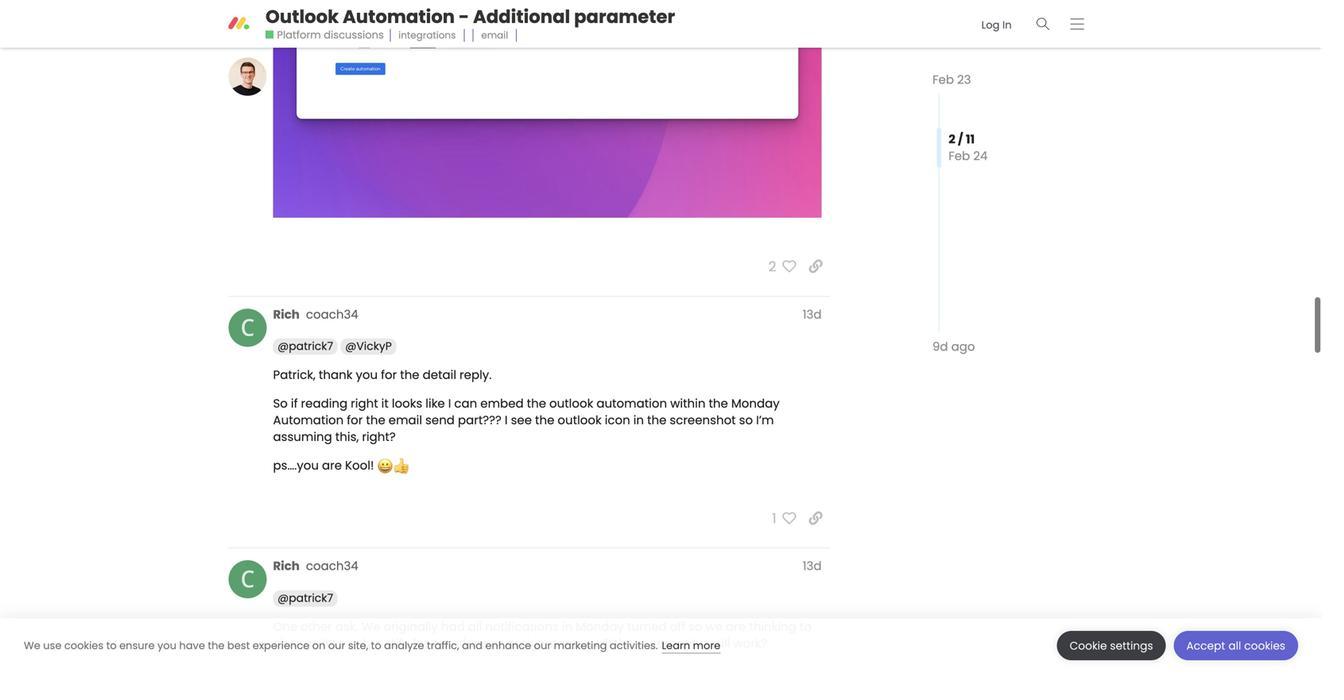 Task type: vqa. For each thing, say whether or not it's contained in the screenshot.
staff/hr
no



Task type: locate. For each thing, give the bounding box(es) containing it.
are
[[322, 457, 342, 474], [726, 619, 746, 636]]

email left "like"
[[389, 412, 422, 429]]

0 vertical spatial monday
[[732, 395, 780, 412]]

it inside so if reading right it looks like i can embed the outlook automation within the monday automation for the email send part??? i see the outlook icon in the screenshot so i'm assuming this, right?
[[381, 395, 389, 412]]

so inside so if reading right it looks like i can embed the outlook automation within the monday automation for the email send part??? i see the outlook icon in the screenshot so i'm assuming this, right?
[[739, 412, 753, 429]]

discourse expand image
[[805, 199, 817, 211]]

our down notifications
[[534, 639, 551, 653]]

1 vertical spatial heading
[[264, 558, 831, 578]]

analyze
[[384, 639, 424, 653]]

accept all cookies button
[[1174, 631, 1299, 661]]

copy a link to this post to clipboard image
[[809, 512, 823, 525]]

1 horizontal spatial all
[[1229, 639, 1242, 654]]

coach34 up @vickyp
[[306, 306, 358, 323]]

log in button
[[973, 12, 1021, 38]]

log in
[[982, 18, 1012, 32]]

feb inside the 2 / 11 feb 24
[[949, 147, 970, 165]]

@patrick7 link up patrick,
[[273, 339, 338, 355]]

2 inside button
[[769, 257, 777, 276]]

@patrick7 link up other
[[273, 591, 338, 607]]

0 vertical spatial 13d
[[803, 306, 822, 323]]

d unliked image left copy a link to this post to clipboard icon
[[777, 260, 797, 273]]

automation
[[597, 395, 667, 412], [637, 635, 708, 653]]

parameter
[[574, 4, 675, 29]]

1 horizontal spatial our
[[534, 639, 551, 653]]

the left best
[[208, 639, 225, 653]]

1 vertical spatial rich link
[[273, 558, 300, 575]]

1 horizontal spatial so
[[739, 412, 753, 429]]

feb 23
[[933, 71, 971, 88]]

automation inside so if reading right it looks like i can embed the outlook automation within the monday automation for the email send part??? i see the outlook icon in the screenshot so i'm assuming this, right?
[[273, 412, 344, 429]]

0 vertical spatial rich link
[[273, 306, 300, 323]]

0 vertical spatial in
[[634, 412, 644, 429]]

1 vertical spatial automation
[[273, 412, 344, 429]]

1 vertical spatial @patrick7 link
[[273, 591, 338, 607]]

1 vertical spatial 2
[[769, 257, 777, 276]]

13d down copy a link to this post to clipboard icon
[[803, 306, 822, 323]]

0 vertical spatial @patrick7 link
[[273, 339, 338, 355]]

2 d unliked image from the top
[[777, 512, 797, 525]]

0 horizontal spatial 2
[[769, 257, 777, 276]]

1 @patrick7 from the top
[[278, 339, 333, 354]]

we
[[362, 619, 381, 636], [24, 639, 40, 653]]

in right icon
[[634, 412, 644, 429]]

in
[[634, 412, 644, 429], [562, 619, 573, 636]]

for right notify
[[413, 635, 429, 653]]

all inside accept all cookies button
[[1229, 639, 1242, 654]]

0 horizontal spatial in
[[562, 619, 573, 636]]

1 13d link from the top
[[803, 306, 822, 323]]

heading
[[264, 306, 831, 326], [264, 558, 831, 578]]

d unliked image for 2
[[777, 260, 797, 273]]

it inside the one other ask. we originally had all notifications in monday turned off so we are thinking to change it to only notify for mentions or assignments….will the automation still work?
[[322, 635, 330, 653]]

so if reading right it looks like i can embed the outlook automation within the monday automation for the email send part??? i see the outlook icon in the screenshot so i'm assuming this, right?
[[273, 395, 780, 446]]

2 left copy a link to this post to clipboard icon
[[769, 257, 777, 276]]

1 rich coach34 from the top
[[273, 306, 358, 323]]

so right off
[[689, 619, 703, 636]]

2 rich coach34 from the top
[[273, 558, 358, 575]]

1 vertical spatial in
[[562, 619, 573, 636]]

rich coach34 up @vickyp
[[273, 306, 358, 323]]

0 horizontal spatial for
[[347, 412, 363, 429]]

integrations link
[[390, 25, 465, 46]]

1 vertical spatial feb
[[949, 147, 970, 165]]

assuming
[[273, 429, 332, 446]]

for up the kool!
[[347, 412, 363, 429]]

coach34
[[306, 306, 358, 323], [306, 558, 358, 575]]

d unliked image inside 2 button
[[777, 260, 797, 273]]

1 heading from the top
[[264, 306, 831, 326]]

0 horizontal spatial you
[[157, 639, 177, 653]]

coach34 link for 2nd rich 'link' from the bottom
[[306, 306, 358, 323]]

experience
[[253, 639, 310, 653]]

coach34 link up the ask.
[[306, 558, 358, 575]]

1 horizontal spatial cookies
[[1245, 639, 1286, 654]]

rich coach34
[[273, 306, 358, 323], [273, 558, 358, 575]]

0 vertical spatial 2
[[949, 131, 956, 148]]

2 horizontal spatial for
[[413, 635, 429, 653]]

it right 'right'
[[381, 395, 389, 412]]

tags list
[[390, 25, 525, 46]]

@vickyp
[[345, 339, 392, 354]]

1 vertical spatial it
[[322, 635, 330, 653]]

13d for 1st rich 'link' from the bottom of the page
[[803, 558, 822, 575]]

1 vertical spatial 13d link
[[803, 558, 822, 575]]

d unliked image inside 1 button
[[777, 512, 797, 525]]

@patrick7 link for patrick,
[[273, 339, 338, 355]]

more
[[693, 639, 721, 653]]

0 vertical spatial rich
[[273, 306, 300, 323]]

@patrick7 up other
[[278, 591, 333, 606]]

you down @vickyp link
[[356, 367, 378, 384]]

rich coach34 up other
[[273, 558, 358, 575]]

i
[[448, 395, 451, 412], [505, 412, 508, 429]]

log
[[982, 18, 1000, 32]]

2 inside the 2 / 11 feb 24
[[949, 131, 956, 148]]

mentions
[[432, 635, 488, 653]]

0 vertical spatial rich coach34
[[273, 306, 358, 323]]

2 @patrick7 link from the top
[[273, 591, 338, 607]]

automation
[[343, 4, 455, 29], [273, 412, 344, 429]]

1 vertical spatial d unliked image
[[777, 512, 797, 525]]

for up "looks" at the bottom of the page
[[381, 367, 397, 384]]

0 vertical spatial heading
[[264, 306, 831, 326]]

1 horizontal spatial in
[[634, 412, 644, 429]]

we
[[706, 619, 723, 636]]

2
[[949, 131, 956, 148], [769, 257, 777, 276]]

i right "like"
[[448, 395, 451, 412]]

you
[[356, 367, 378, 384], [157, 639, 177, 653]]

0 horizontal spatial email
[[389, 412, 422, 429]]

coach34 up the ask.
[[306, 558, 358, 575]]

assignments….will
[[506, 635, 611, 653]]

2 rich from the top
[[273, 558, 300, 575]]

1 vertical spatial monday
[[576, 619, 624, 636]]

monday community forum image
[[228, 13, 250, 35]]

1 vertical spatial rich coach34
[[273, 558, 358, 575]]

d unliked image for 1
[[777, 512, 797, 525]]

ask.
[[335, 619, 358, 636]]

you left "have"
[[157, 639, 177, 653]]

we up we use cookies to ensure you have the best experience on our site, to analyze traffic, and enhance our marketing activities. learn more
[[362, 619, 381, 636]]

1 vertical spatial automation
[[637, 635, 708, 653]]

1 horizontal spatial it
[[381, 395, 389, 412]]

0 vertical spatial are
[[322, 457, 342, 474]]

so inside the one other ask. we originally had all notifications in monday turned off so we are thinking to change it to only notify for mentions or assignments….will the automation still work?
[[689, 619, 703, 636]]

dialog
[[0, 619, 1323, 674]]

enhance
[[485, 639, 531, 653]]

the left within
[[647, 412, 667, 429]]

1 horizontal spatial 2
[[949, 131, 956, 148]]

we left use
[[24, 639, 40, 653]]

are right we
[[726, 619, 746, 636]]

for
[[381, 367, 397, 384], [347, 412, 363, 429], [413, 635, 429, 653]]

0 vertical spatial d unliked image
[[777, 260, 797, 273]]

0 vertical spatial automation
[[343, 4, 455, 29]]

cookies
[[64, 639, 103, 653], [1245, 639, 1286, 654]]

1 rich link from the top
[[273, 306, 300, 323]]

settings
[[1111, 639, 1154, 654]]

monday up marketing
[[576, 619, 624, 636]]

1 rich from the top
[[273, 306, 300, 323]]

1 horizontal spatial we
[[362, 619, 381, 636]]

1 horizontal spatial are
[[726, 619, 746, 636]]

so
[[739, 412, 753, 429], [689, 619, 703, 636]]

2 13d link from the top
[[803, 558, 822, 575]]

1 vertical spatial 13d
[[803, 558, 822, 575]]

13d link down copy a link to this post to clipboard image
[[803, 558, 822, 575]]

0 vertical spatial automation
[[597, 395, 667, 412]]

in up marketing
[[562, 619, 573, 636]]

13d link for 2nd rich 'link' from the bottom
[[803, 306, 822, 323]]

ps….you are kool!
[[273, 457, 377, 474]]

0 vertical spatial for
[[381, 367, 397, 384]]

feb left 23
[[933, 71, 954, 88]]

the inside the one other ask. we originally had all notifications in monday turned off so we are thinking to change it to only notify for mentions or assignments….will the automation still work?
[[615, 635, 634, 653]]

dialog containing cookie settings
[[0, 619, 1323, 674]]

/
[[958, 131, 964, 148]]

to left ensure
[[106, 639, 117, 653]]

2 13d from the top
[[803, 558, 822, 575]]

0 vertical spatial you
[[356, 367, 378, 384]]

our right on on the left bottom
[[328, 639, 345, 653]]

1 coach34 from the top
[[306, 306, 358, 323]]

accept all cookies
[[1187, 639, 1286, 654]]

0 vertical spatial coach34
[[306, 306, 358, 323]]

cookies right use
[[64, 639, 103, 653]]

2 vertical spatial for
[[413, 635, 429, 653]]

in inside the one other ask. we originally had all notifications in monday turned off so we are thinking to change it to only notify for mentions or assignments….will the automation still work?
[[562, 619, 573, 636]]

0 horizontal spatial monday
[[576, 619, 624, 636]]

the up "looks" at the bottom of the page
[[400, 367, 420, 384]]

so
[[273, 395, 288, 412]]

1 d unliked image from the top
[[777, 260, 797, 273]]

0 vertical spatial so
[[739, 412, 753, 429]]

0 horizontal spatial our
[[328, 639, 345, 653]]

traffic,
[[427, 639, 459, 653]]

1 vertical spatial email
[[389, 412, 422, 429]]

:grinning: image
[[377, 459, 393, 474]]

thank
[[319, 367, 353, 384]]

0 horizontal spatial are
[[322, 457, 342, 474]]

2 @patrick7 from the top
[[278, 591, 333, 606]]

email inside tags list
[[481, 29, 508, 42]]

0 horizontal spatial we
[[24, 639, 40, 653]]

0 horizontal spatial all
[[468, 619, 482, 636]]

like
[[426, 395, 445, 412]]

coach34 link up @vickyp
[[306, 306, 358, 323]]

monday
[[732, 395, 780, 412], [576, 619, 624, 636]]

monday right within
[[732, 395, 780, 412]]

d unliked image
[[777, 260, 797, 273], [777, 512, 797, 525]]

1 13d from the top
[[803, 306, 822, 323]]

are left the kool!
[[322, 457, 342, 474]]

2 button
[[761, 253, 797, 280]]

rich link up one
[[273, 558, 300, 575]]

email right -
[[481, 29, 508, 42]]

0 horizontal spatial it
[[322, 635, 330, 653]]

cookies inside button
[[1245, 639, 1286, 654]]

feb
[[933, 71, 954, 88], [949, 147, 970, 165]]

1 vertical spatial you
[[157, 639, 177, 653]]

marketing
[[554, 639, 607, 653]]

1 vertical spatial @patrick7
[[278, 591, 333, 606]]

far image image
[[278, 199, 290, 211]]

1 vertical spatial for
[[347, 412, 363, 429]]

for inside the one other ask. we originally had all notifications in monday turned off so we are thinking to change it to only notify for mentions or assignments….will the automation still work?
[[413, 635, 429, 653]]

1 cookies from the left
[[64, 639, 103, 653]]

it left the ask.
[[322, 635, 330, 653]]

1842×1228
[[343, 196, 401, 213]]

rich link up patrick,
[[273, 306, 300, 323]]

13d link down copy a link to this post to clipboard icon
[[803, 306, 822, 323]]

the right 'this,'
[[366, 412, 386, 429]]

2 for 2 / 11 feb 24
[[949, 131, 956, 148]]

0 vertical spatial we
[[362, 619, 381, 636]]

1 vertical spatial are
[[726, 619, 746, 636]]

107
[[405, 196, 422, 213]]

right?
[[362, 429, 396, 446]]

0 vertical spatial email
[[481, 29, 508, 42]]

all right the 'accept'
[[1229, 639, 1242, 654]]

2 coach34 from the top
[[306, 558, 358, 575]]

d unliked image left copy a link to this post to clipboard image
[[777, 512, 797, 525]]

2 left /
[[949, 131, 956, 148]]

23
[[958, 71, 971, 88]]

to left the site, on the left bottom
[[333, 635, 345, 653]]

2 heading from the top
[[264, 558, 831, 578]]

or
[[491, 635, 503, 653]]

all up and at bottom
[[468, 619, 482, 636]]

9d ago
[[933, 338, 975, 356]]

0 vertical spatial it
[[381, 395, 389, 412]]

rich up patrick,
[[273, 306, 300, 323]]

1 coach34 link from the top
[[306, 306, 358, 323]]

i left see at the bottom of page
[[505, 412, 508, 429]]

1 vertical spatial rich
[[273, 558, 300, 575]]

ps….you
[[273, 457, 319, 474]]

1 vertical spatial coach34
[[306, 558, 358, 575]]

still
[[711, 635, 730, 653]]

discussions
[[324, 28, 384, 42]]

2 coach34 link from the top
[[306, 558, 358, 575]]

0 horizontal spatial cookies
[[64, 639, 103, 653]]

1 @patrick7 link from the top
[[273, 339, 338, 355]]

0 vertical spatial all
[[468, 619, 482, 636]]

cookies right the 'accept'
[[1245, 639, 1286, 654]]

cookie settings
[[1070, 639, 1154, 654]]

1 horizontal spatial monday
[[732, 395, 780, 412]]

2 cookies from the left
[[1245, 639, 1286, 654]]

coach34 link
[[306, 306, 358, 323], [306, 558, 358, 575]]

@patrick7 link
[[273, 339, 338, 355], [273, 591, 338, 607]]

1 vertical spatial all
[[1229, 639, 1242, 654]]

9d
[[933, 338, 948, 356]]

are inside the one other ask. we originally had all notifications in monday turned off so we are thinking to change it to only notify for mentions or assignments….will the automation still work?
[[726, 619, 746, 636]]

0 horizontal spatial so
[[689, 619, 703, 636]]

automation inside outlook automation - additional parameter platform discussions
[[343, 4, 455, 29]]

0 vertical spatial @patrick7
[[278, 339, 333, 354]]

1 vertical spatial coach34 link
[[306, 558, 358, 575]]

feb left the 24
[[949, 147, 970, 165]]

so left i'm
[[739, 412, 753, 429]]

it
[[381, 395, 389, 412], [322, 635, 330, 653]]

rich up one
[[273, 558, 300, 575]]

1 horizontal spatial email
[[481, 29, 508, 42]]

@patrick7 up patrick,
[[278, 339, 333, 354]]

9d ago link
[[933, 338, 975, 356]]

rich coach34 for coach34 link corresponding to 2nd rich 'link' from the bottom
[[273, 306, 358, 323]]

0 vertical spatial coach34 link
[[306, 306, 358, 323]]

coach34 for 1st rich 'link' from the bottom of the page
[[306, 558, 358, 575]]

-
[[459, 4, 469, 29]]

1 vertical spatial so
[[689, 619, 703, 636]]

@patrick7 for patrick,
[[278, 339, 333, 354]]

looks
[[392, 395, 423, 412]]

13d down copy a link to this post to clipboard image
[[803, 558, 822, 575]]

part???
[[458, 412, 502, 429]]

0 vertical spatial 13d link
[[803, 306, 822, 323]]

1 vertical spatial we
[[24, 639, 40, 653]]

the right marketing
[[615, 635, 634, 653]]



Task type: describe. For each thing, give the bounding box(es) containing it.
this,
[[335, 429, 359, 446]]

other
[[301, 619, 332, 636]]

11
[[966, 131, 975, 148]]

change
[[273, 635, 319, 653]]

0 vertical spatial feb
[[933, 71, 954, 88]]

activities.
[[610, 639, 658, 653]]

the right see at the bottom of page
[[535, 412, 555, 429]]

patrick,
[[273, 367, 316, 384]]

image
[[295, 196, 333, 213]]

image image
[[273, 0, 822, 218]]

on
[[312, 639, 326, 653]]

search image
[[1037, 18, 1051, 30]]

feb 23 link
[[933, 71, 971, 88]]

email link
[[473, 25, 517, 46]]

work?
[[734, 635, 768, 653]]

cookies for use
[[64, 639, 103, 653]]

send
[[426, 412, 455, 429]]

automation inside the one other ask. we originally had all notifications in monday turned off so we are thinking to change it to only notify for mentions or assignments….will the automation still work?
[[637, 635, 708, 653]]

kool!
[[345, 457, 374, 474]]

copy a link to this post to clipboard image
[[809, 260, 823, 273]]

reading
[[301, 395, 348, 412]]

thinking
[[749, 619, 797, 636]]

1 button
[[764, 505, 797, 532]]

@vickyp link
[[341, 339, 396, 355]]

detail
[[423, 367, 457, 384]]

see
[[511, 412, 532, 429]]

cookies for all
[[1245, 639, 1286, 654]]

email inside so if reading right it looks like i can embed the outlook automation within the monday automation for the email send part??? i see the outlook icon in the screenshot so i'm assuming this, right?
[[389, 412, 422, 429]]

log in navigation
[[968, 7, 1095, 41]]

best
[[227, 639, 250, 653]]

we inside the one other ask. we originally had all notifications in monday turned off so we are thinking to change it to only notify for mentions or assignments….will the automation still work?
[[362, 619, 381, 636]]

learn
[[662, 639, 690, 653]]

1 horizontal spatial i
[[505, 412, 508, 429]]

the right embed
[[527, 395, 546, 412]]

to right the site, on the left bottom
[[371, 639, 382, 653]]

2 / 11 feb 24
[[949, 131, 988, 165]]

13d link for 1st rich 'link' from the bottom of the page
[[803, 558, 822, 575]]

2 rich link from the top
[[273, 558, 300, 575]]

0 horizontal spatial i
[[448, 395, 451, 412]]

@patrick7 link for one
[[273, 591, 338, 607]]

platform
[[277, 28, 321, 42]]

coach34 for 2nd rich 'link' from the bottom
[[306, 306, 358, 323]]

patrick, thank you for the detail reply.
[[273, 367, 492, 384]]

site,
[[348, 639, 368, 653]]

use
[[43, 639, 62, 653]]

we inside 'dialog'
[[24, 639, 40, 653]]

if
[[291, 395, 298, 412]]

embed
[[481, 395, 524, 412]]

kb
[[426, 196, 440, 213]]

ago
[[952, 338, 975, 356]]

the right within
[[709, 395, 728, 412]]

you inside 'dialog'
[[157, 639, 177, 653]]

2 for 2
[[769, 257, 777, 276]]

monday inside the one other ask. we originally had all notifications in monday turned off so we are thinking to change it to only notify for mentions or assignments….will the automation still work?
[[576, 619, 624, 636]]

notify
[[376, 635, 409, 653]]

in
[[1003, 18, 1012, 32]]

to right thinking
[[800, 619, 812, 636]]

screenshot
[[670, 412, 736, 429]]

1 horizontal spatial you
[[356, 367, 378, 384]]

one other ask. we originally had all notifications in monday turned off so we are thinking to change it to only notify for mentions or assignments….will the automation still work?
[[273, 619, 812, 653]]

off
[[670, 619, 686, 636]]

automation inside so if reading right it looks like i can embed the outlook automation within the monday automation for the email send part??? i see the outlook icon in the screenshot so i'm assuming this, right?
[[597, 395, 667, 412]]

all inside the one other ask. we originally had all notifications in monday turned off so we are thinking to change it to only notify for mentions or assignments….will the automation still work?
[[468, 619, 482, 636]]

had
[[441, 619, 465, 636]]

and
[[462, 639, 483, 653]]

2 our from the left
[[534, 639, 551, 653]]

1 our from the left
[[328, 639, 345, 653]]

1 horizontal spatial for
[[381, 367, 397, 384]]

for inside so if reading right it looks like i can embed the outlook automation within the monday automation for the email send part??? i see the outlook icon in the screenshot so i'm assuming this, right?
[[347, 412, 363, 429]]

outlook
[[266, 4, 339, 29]]

we use cookies to ensure you have the best experience on our site, to analyze traffic, and enhance our marketing activities. learn more
[[24, 639, 721, 653]]

additional
[[473, 4, 570, 29]]

rich coach34 for 1st rich 'link' from the bottom of the page coach34 link
[[273, 558, 358, 575]]

one
[[273, 619, 298, 636]]

monday inside so if reading right it looks like i can embed the outlook automation within the monday automation for the email send part??? i see the outlook icon in the screenshot so i'm assuming this, right?
[[732, 395, 780, 412]]

learn more link
[[662, 639, 721, 654]]

24
[[974, 147, 988, 165]]

cookie
[[1070, 639, 1108, 654]]

notifications
[[485, 619, 559, 636]]

outlook automation - additional parameter platform discussions
[[266, 4, 675, 42]]

1842×1228 107 kb
[[343, 196, 440, 213]]

@patrick7 for one
[[278, 591, 333, 606]]

integrations
[[399, 29, 456, 42]]

right
[[351, 395, 378, 412]]

reply.
[[460, 367, 492, 384]]

cookie settings button
[[1057, 631, 1166, 661]]

have
[[179, 639, 205, 653]]

coach34 link for 1st rich 'link' from the bottom of the page
[[306, 558, 358, 575]]

platform discussions link
[[266, 28, 384, 42]]

13d for 2nd rich 'link' from the bottom
[[803, 306, 822, 323]]

accept
[[1187, 639, 1226, 654]]

:+1: image
[[393, 459, 409, 474]]

within
[[671, 395, 706, 412]]

originally
[[384, 619, 438, 636]]

i'm
[[756, 412, 774, 429]]

ensure
[[119, 639, 155, 653]]

outlook automation - additional parameter link
[[266, 4, 675, 29]]

menu image
[[1071, 18, 1085, 30]]

the inside 'dialog'
[[208, 639, 225, 653]]

turned
[[627, 619, 667, 636]]

icon
[[605, 412, 630, 429]]

in inside so if reading right it looks like i can embed the outlook automation within the monday automation for the email send part??? i see the outlook icon in the screenshot so i'm assuming this, right?
[[634, 412, 644, 429]]

only
[[348, 635, 373, 653]]

can
[[454, 395, 477, 412]]



